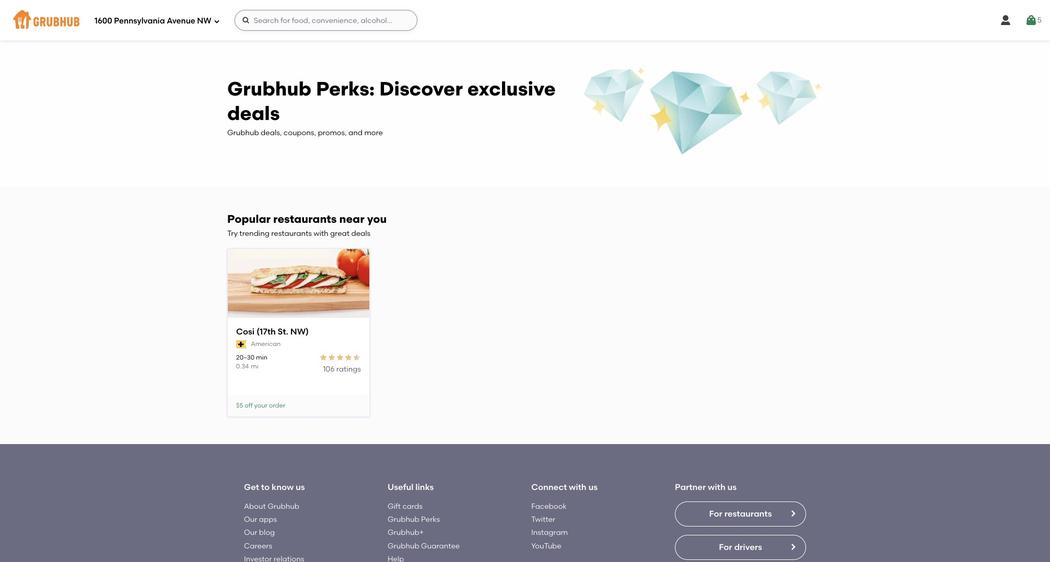 Task type: locate. For each thing, give the bounding box(es) containing it.
restaurants up "great"
[[273, 213, 337, 226]]

facebook link
[[531, 503, 567, 511]]

deals up deals,
[[227, 102, 280, 125]]

for for for restaurants
[[709, 509, 723, 519]]

with left "great"
[[314, 230, 329, 238]]

us
[[296, 483, 305, 493], [589, 483, 598, 493], [728, 483, 737, 493]]

with right partner
[[708, 483, 726, 493]]

with inside popular restaurants near you try trending restaurants with great deals
[[314, 230, 329, 238]]

grubhub perks link
[[388, 516, 440, 525]]

svg image
[[1025, 14, 1038, 27]]

0.34
[[236, 363, 249, 370]]

0 vertical spatial right image
[[789, 510, 797, 518]]

grubhub down 'know' at the left of page
[[268, 503, 299, 511]]

mi
[[251, 363, 259, 370]]

2 horizontal spatial svg image
[[1000, 14, 1012, 27]]

cosi (17th st. nw) logo image
[[228, 249, 369, 319]]

1 vertical spatial right image
[[789, 543, 797, 552]]

1 horizontal spatial with
[[569, 483, 587, 493]]

for
[[709, 509, 723, 519], [719, 543, 732, 553]]

star icon image
[[319, 354, 328, 362], [328, 354, 336, 362], [336, 354, 344, 362], [344, 354, 353, 362], [353, 354, 361, 362], [353, 354, 361, 362]]

for left "drivers"
[[719, 543, 732, 553]]

0 horizontal spatial us
[[296, 483, 305, 493]]

our
[[244, 516, 257, 525], [244, 529, 257, 538]]

deals down the near
[[351, 230, 371, 238]]

popular
[[227, 213, 271, 226]]

with right connect
[[569, 483, 587, 493]]

1 vertical spatial deals
[[351, 230, 371, 238]]

0 horizontal spatial with
[[314, 230, 329, 238]]

restaurants for popular
[[273, 213, 337, 226]]

0 vertical spatial for
[[709, 509, 723, 519]]

for down partner with us
[[709, 509, 723, 519]]

pennsylvania
[[114, 16, 165, 25]]

0 vertical spatial restaurants
[[273, 213, 337, 226]]

links
[[416, 483, 434, 493]]

right image inside for restaurants link
[[789, 510, 797, 518]]

instagram link
[[531, 529, 568, 538]]

1600
[[95, 16, 112, 25]]

grubhub down gift cards link
[[388, 516, 420, 525]]

(17th
[[257, 327, 276, 337]]

1600 pennsylvania avenue nw
[[95, 16, 211, 25]]

5
[[1038, 16, 1042, 24]]

and
[[349, 129, 363, 138]]

partner with us
[[675, 483, 737, 493]]

us right 'know' at the left of page
[[296, 483, 305, 493]]

right image for for drivers
[[789, 543, 797, 552]]

guarantee
[[421, 542, 460, 551]]

about grubhub link
[[244, 503, 299, 511]]

about
[[244, 503, 266, 511]]

you
[[367, 213, 387, 226]]

right image
[[789, 510, 797, 518], [789, 543, 797, 552]]

order
[[269, 402, 285, 410]]

1 vertical spatial for
[[719, 543, 732, 553]]

restaurants right trending
[[271, 230, 312, 238]]

1 vertical spatial our
[[244, 529, 257, 538]]

1 horizontal spatial us
[[589, 483, 598, 493]]

our apps link
[[244, 516, 277, 525]]

3 us from the left
[[728, 483, 737, 493]]

0 vertical spatial our
[[244, 516, 257, 525]]

svg image
[[1000, 14, 1012, 27], [242, 16, 250, 25], [214, 18, 220, 24]]

for restaurants
[[709, 509, 772, 519]]

youtube link
[[531, 542, 562, 551]]

deals inside "grubhub perks: discover exclusive deals grubhub deals, coupons, promos, and more"
[[227, 102, 280, 125]]

with
[[314, 230, 329, 238], [569, 483, 587, 493], [708, 483, 726, 493]]

careers
[[244, 542, 272, 551]]

grubhub down grubhub+
[[388, 542, 420, 551]]

us right connect
[[589, 483, 598, 493]]

20–30 min 0.34 mi
[[236, 354, 267, 370]]

nw
[[197, 16, 211, 25]]

2 right image from the top
[[789, 543, 797, 552]]

restaurants for for
[[725, 509, 772, 519]]

1 horizontal spatial svg image
[[242, 16, 250, 25]]

your
[[254, 402, 268, 410]]

facebook twitter instagram youtube
[[531, 503, 568, 551]]

with for connect with us
[[569, 483, 587, 493]]

for for for drivers
[[719, 543, 732, 553]]

about grubhub our apps our blog careers
[[244, 503, 299, 551]]

us for partner with us
[[728, 483, 737, 493]]

restaurants
[[273, 213, 337, 226], [271, 230, 312, 238], [725, 509, 772, 519]]

0 horizontal spatial svg image
[[214, 18, 220, 24]]

106
[[323, 365, 335, 374]]

grubhub left deals,
[[227, 129, 259, 138]]

2 us from the left
[[589, 483, 598, 493]]

great
[[330, 230, 350, 238]]

106 ratings
[[323, 365, 361, 374]]

1 right image from the top
[[789, 510, 797, 518]]

restaurants up "drivers"
[[725, 509, 772, 519]]

perks:
[[316, 77, 375, 100]]

us up for restaurants
[[728, 483, 737, 493]]

useful
[[388, 483, 414, 493]]

grubhub perks: discover exclusive deals grubhub deals, coupons, promos, and more
[[227, 77, 556, 138]]

coupon deals image
[[582, 66, 823, 159]]

grubhub+ link
[[388, 529, 424, 538]]

gift cards grubhub perks grubhub+ grubhub guarantee
[[388, 503, 460, 551]]

2 vertical spatial restaurants
[[725, 509, 772, 519]]

0 horizontal spatial deals
[[227, 102, 280, 125]]

1 vertical spatial restaurants
[[271, 230, 312, 238]]

2 horizontal spatial with
[[708, 483, 726, 493]]

right image inside for drivers link
[[789, 543, 797, 552]]

nw)
[[290, 327, 309, 337]]

try
[[227, 230, 238, 238]]

our up careers link
[[244, 529, 257, 538]]

grubhub
[[227, 77, 312, 100], [227, 129, 259, 138], [268, 503, 299, 511], [388, 516, 420, 525], [388, 542, 420, 551]]

deals
[[227, 102, 280, 125], [351, 230, 371, 238]]

perks
[[421, 516, 440, 525]]

1 our from the top
[[244, 516, 257, 525]]

near
[[339, 213, 365, 226]]

for restaurants link
[[675, 502, 806, 527]]

gift
[[388, 503, 401, 511]]

off
[[245, 402, 253, 410]]

2 horizontal spatial us
[[728, 483, 737, 493]]

1 horizontal spatial deals
[[351, 230, 371, 238]]

know
[[272, 483, 294, 493]]

deals inside popular restaurants near you try trending restaurants with great deals
[[351, 230, 371, 238]]

avenue
[[167, 16, 195, 25]]

cosi (17th st. nw)
[[236, 327, 309, 337]]

$5
[[236, 402, 243, 410]]

our down about
[[244, 516, 257, 525]]

0 vertical spatial deals
[[227, 102, 280, 125]]

cosi
[[236, 327, 255, 337]]



Task type: vqa. For each thing, say whether or not it's contained in the screenshot.
Gift Cards Grubhub Perks Grubhub+ Grubhub Guarantee
yes



Task type: describe. For each thing, give the bounding box(es) containing it.
get to know us
[[244, 483, 305, 493]]

more
[[364, 129, 383, 138]]

to
[[261, 483, 270, 493]]

youtube
[[531, 542, 562, 551]]

right image for for restaurants
[[789, 510, 797, 518]]

popular restaurants near you try trending restaurants with great deals
[[227, 213, 387, 238]]

blog
[[259, 529, 275, 538]]

us for connect with us
[[589, 483, 598, 493]]

grubhub guarantee link
[[388, 542, 460, 551]]

grubhub up deals,
[[227, 77, 312, 100]]

main navigation navigation
[[0, 0, 1050, 41]]

discover
[[379, 77, 463, 100]]

cards
[[403, 503, 423, 511]]

Search for food, convenience, alcohol... search field
[[234, 10, 417, 31]]

american
[[251, 341, 281, 348]]

drivers
[[734, 543, 762, 553]]

partner
[[675, 483, 706, 493]]

for drivers link
[[675, 536, 806, 561]]

get
[[244, 483, 259, 493]]

cosi (17th st. nw) link
[[236, 326, 361, 338]]

min
[[256, 354, 267, 361]]

grubhub inside 'about grubhub our apps our blog careers'
[[268, 503, 299, 511]]

twitter
[[531, 516, 556, 525]]

connect
[[531, 483, 567, 493]]

deals,
[[261, 129, 282, 138]]

instagram
[[531, 529, 568, 538]]

coupons,
[[284, 129, 316, 138]]

with for partner with us
[[708, 483, 726, 493]]

subscription pass image
[[236, 341, 247, 349]]

apps
[[259, 516, 277, 525]]

facebook
[[531, 503, 567, 511]]

promos,
[[318, 129, 347, 138]]

connect with us
[[531, 483, 598, 493]]

useful links
[[388, 483, 434, 493]]

our blog link
[[244, 529, 275, 538]]

ratings
[[336, 365, 361, 374]]

gift cards link
[[388, 503, 423, 511]]

2 our from the top
[[244, 529, 257, 538]]

grubhub+
[[388, 529, 424, 538]]

for drivers
[[719, 543, 762, 553]]

st.
[[278, 327, 288, 337]]

trending
[[240, 230, 270, 238]]

careers link
[[244, 542, 272, 551]]

$5 off your order
[[236, 402, 285, 410]]

1 us from the left
[[296, 483, 305, 493]]

exclusive
[[468, 77, 556, 100]]

20–30
[[236, 354, 255, 361]]

5 button
[[1025, 11, 1042, 30]]

twitter link
[[531, 516, 556, 525]]



